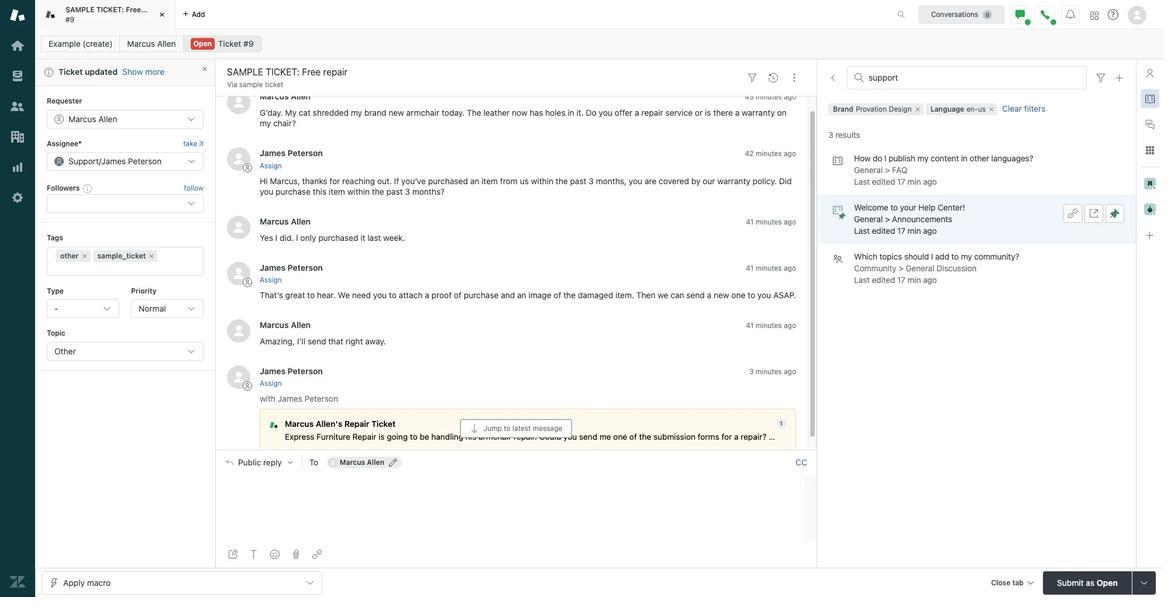 Task type: vqa. For each thing, say whether or not it's contained in the screenshot.
Prospects and customers link
no



Task type: locate. For each thing, give the bounding box(es) containing it.
17 inside ‭how do i publish my content in other languages?‬ ‭general‬ > ‭faq‬ last edited 17 min ago
[[898, 177, 906, 187]]

41 for week.
[[746, 217, 754, 226]]

is inside marcus allen's repair ticket express furniture repair is going to be handling his armchair repair. could you send me one of the submission forms for a repair? i'm out of physical copies in the office
[[379, 433, 385, 442]]

yes i did. i only purchased it last week.
[[260, 233, 405, 243]]

james peterson assign for marcus,
[[260, 148, 323, 170]]

0 horizontal spatial an
[[470, 176, 479, 186]]

james up with
[[260, 366, 286, 376]]

minutes right 42
[[756, 149, 782, 158]]

1 horizontal spatial it
[[361, 233, 365, 243]]

james for third avatar from the bottom
[[260, 263, 286, 272]]

42 minutes ago text field
[[745, 149, 796, 158]]

1 vertical spatial purchased
[[318, 233, 358, 243]]

new right brand
[[389, 108, 404, 118]]

2 horizontal spatial ticket
[[372, 420, 396, 429]]

edited
[[872, 177, 896, 187], [872, 226, 896, 236], [872, 275, 896, 285]]

4 avatar image from the top
[[227, 262, 250, 285]]

0 horizontal spatial #9
[[66, 15, 74, 24]]

to left "asap."
[[748, 290, 756, 300]]

1 41 minutes ago text field from the top
[[746, 217, 796, 226]]

5 avatar image from the top
[[227, 319, 250, 343]]

marcus down requester
[[68, 114, 96, 124]]

marcus allen down ticket
[[260, 92, 311, 101]]

1 horizontal spatial add
[[936, 252, 950, 262]]

1 vertical spatial edited
[[872, 226, 896, 236]]

0 vertical spatial purchased
[[428, 176, 468, 186]]

clear filters
[[1003, 104, 1046, 114]]

> down ‭welcome
[[885, 214, 890, 224]]

jump to latest message
[[484, 424, 563, 433]]

minutes down policy.
[[756, 217, 782, 226]]

0 horizontal spatial armchair
[[406, 108, 440, 118]]

as
[[1086, 578, 1095, 588]]

last down ‭how
[[854, 177, 870, 187]]

-
[[54, 304, 58, 314]]

0 vertical spatial other
[[970, 154, 990, 163]]

ticket inside ticket updated show more
[[59, 67, 83, 77]]

2 41 from the top
[[746, 264, 754, 272]]

send
[[687, 290, 705, 300], [308, 336, 326, 346], [579, 433, 598, 442]]

Subject field
[[225, 65, 740, 79]]

2 ‭general‬ from the top
[[854, 214, 883, 224]]

to left 'be'
[[410, 433, 418, 442]]

a left proof
[[425, 290, 429, 300]]

minutes for g'day. my cat shredded my brand new armchair today. the leather now has holes in it. do you offer a repair service or is there a warranty on my chair?
[[756, 93, 782, 101]]

edited down ‭faq‬
[[872, 177, 896, 187]]

yes
[[260, 233, 273, 243]]

james peterson link up marcus,
[[260, 148, 323, 158]]

0 vertical spatial warranty
[[742, 108, 775, 118]]

marcus allen link up more
[[120, 36, 184, 52]]

sample_ticket
[[97, 252, 146, 260]]

secondary element
[[35, 32, 1165, 56]]

edited inside ‭which topics should i add to my community?‬ community > general discussion last edited 17 min ago
[[872, 275, 896, 285]]

requester
[[47, 97, 82, 105]]

latest
[[513, 424, 531, 433]]

you left are on the right of page
[[629, 176, 643, 186]]

2 vertical spatial edited
[[872, 275, 896, 285]]

1 vertical spatial one
[[614, 433, 627, 442]]

‭general‬ down ‭welcome
[[854, 214, 883, 224]]

min down ‭announcements‬
[[908, 226, 921, 236]]

0 horizontal spatial past
[[387, 186, 403, 196]]

41 minutes ago text field down policy.
[[746, 217, 796, 226]]

minutes
[[756, 93, 782, 101], [756, 149, 782, 158], [756, 217, 782, 226], [756, 264, 782, 272], [756, 321, 782, 330], [756, 367, 782, 376]]

1 vertical spatial repair
[[642, 108, 663, 118]]

remove image
[[914, 106, 921, 113]]

ago for 3 minutes ago 'text box'
[[784, 367, 796, 376]]

41 minutes ago text field down "asap."
[[746, 321, 796, 330]]

an right and
[[517, 290, 527, 300]]

marcus allen link up did.
[[260, 216, 311, 226]]

to right jump
[[504, 424, 511, 433]]

41 minutes ago text field
[[746, 217, 796, 226], [746, 321, 796, 330]]

clear filters link
[[1000, 104, 1048, 115]]

button displays agent's chat status as online. image
[[1016, 10, 1025, 19]]

assign
[[260, 161, 282, 170], [260, 276, 282, 284], [260, 379, 282, 388]]

1 horizontal spatial other
[[970, 154, 990, 163]]

41 minutes ago up "asap."
[[746, 264, 796, 272]]

to left your
[[891, 203, 898, 213]]

1 james peterson assign from the top
[[260, 148, 323, 170]]

more
[[145, 67, 165, 77]]

avatar image
[[227, 91, 250, 114], [227, 148, 250, 171], [227, 216, 250, 239], [227, 262, 250, 285], [227, 319, 250, 343], [227, 366, 250, 389]]

allen up cat at the top of page
[[291, 92, 311, 101]]

1 vertical spatial 41 minutes ago text field
[[746, 321, 796, 330]]

0 vertical spatial for
[[330, 176, 340, 186]]

1 horizontal spatial new
[[714, 290, 729, 300]]

1 vertical spatial 17
[[898, 226, 906, 236]]

0 vertical spatial one
[[732, 290, 746, 300]]

1 17 from the top
[[898, 177, 906, 187]]

cc
[[796, 458, 807, 468]]

2 vertical spatial assign
[[260, 379, 282, 388]]

conversations button
[[919, 5, 1005, 24]]

0 horizontal spatial it
[[199, 139, 204, 148]]

reply
[[263, 458, 282, 468]]

open right as
[[1097, 578, 1118, 588]]

0 horizontal spatial remove image
[[81, 253, 88, 260]]

0 horizontal spatial new
[[389, 108, 404, 118]]

43 minutes ago text field
[[745, 93, 796, 101]]

3 james peterson assign from the top
[[260, 366, 323, 388]]

community?‬
[[974, 252, 1020, 262]]

allen
[[157, 39, 176, 49], [291, 92, 311, 101], [98, 114, 117, 124], [291, 216, 311, 226], [291, 320, 311, 330], [367, 458, 384, 467]]

1 horizontal spatial ticket
[[218, 39, 241, 49]]

damaged
[[578, 290, 613, 300]]

0 vertical spatial ‭general‬
[[854, 165, 883, 175]]

add
[[192, 10, 205, 18], [936, 252, 950, 262]]

my
[[351, 108, 362, 118], [260, 118, 271, 128], [918, 154, 929, 163], [961, 252, 972, 262]]

out
[[783, 433, 795, 442]]

0 horizontal spatial for
[[330, 176, 340, 186]]

do
[[586, 108, 597, 118]]

james peterson assign up great
[[260, 263, 323, 284]]

close ticket collision notification image
[[201, 65, 208, 72]]

1 min from the top
[[908, 177, 921, 187]]

43
[[745, 93, 754, 101]]

us left clear at the right
[[978, 105, 986, 114]]

1 horizontal spatial open
[[1097, 578, 1118, 588]]

past down if
[[387, 186, 403, 196]]

my up discussion
[[961, 252, 972, 262]]

assign up that's
[[260, 276, 282, 284]]

marcus right marcus.allen@example.com 'image'
[[340, 458, 365, 467]]

marcus allen link
[[120, 36, 184, 52], [260, 92, 311, 101], [260, 216, 311, 226], [260, 320, 311, 330]]

an inside hi marcus, thanks for reaching out. if you've purchased an item from us within the past 3 months, you are covered by our warranty policy. did you purchase this item within the past 3 months?
[[470, 176, 479, 186]]

that
[[328, 336, 343, 346]]

#9 inside sample ticket: free repair #9
[[66, 15, 74, 24]]

send right can
[[687, 290, 705, 300]]

notifications image
[[1066, 10, 1076, 19]]

james
[[260, 148, 286, 158], [101, 156, 126, 166], [260, 263, 286, 272], [260, 366, 286, 376], [278, 394, 302, 404]]

#9 inside secondary element
[[244, 39, 254, 49]]

1 vertical spatial open
[[1097, 578, 1118, 588]]

17 for should
[[898, 275, 906, 285]]

marcus allen up more
[[127, 39, 176, 49]]

follow button
[[184, 183, 204, 194]]

last inside ‭how do i publish my content in other languages?‬ ‭general‬ > ‭faq‬ last edited 17 min ago
[[854, 177, 870, 187]]

language
[[931, 105, 965, 114]]

1 ‭general‬ from the top
[[854, 165, 883, 175]]

2 vertical spatial 17
[[898, 275, 906, 285]]

last down community
[[854, 275, 870, 285]]

min inside ‭how do i publish my content in other languages?‬ ‭general‬ > ‭faq‬ last edited 17 min ago
[[908, 177, 921, 187]]

in inside marcus allen's repair ticket express furniture repair is going to be handling his armchair repair. could you send me one of the submission forms for a repair? i'm out of physical copies in the office
[[866, 433, 873, 442]]

add up discussion
[[936, 252, 950, 262]]

2 vertical spatial >
[[899, 264, 904, 273]]

assign button up with
[[260, 379, 282, 389]]

0 horizontal spatial is
[[379, 433, 385, 442]]

assign button up hi
[[260, 161, 282, 171]]

0 vertical spatial in
[[568, 108, 575, 118]]

james right with
[[278, 394, 302, 404]]

marcus allen right marcus.allen@example.com 'image'
[[340, 458, 384, 467]]

(create)
[[83, 39, 113, 49]]

3 minutes from the top
[[756, 217, 782, 226]]

james up hi
[[260, 148, 286, 158]]

> left ‭faq‬
[[885, 165, 890, 175]]

ticket inside secondary element
[[218, 39, 241, 49]]

0 horizontal spatial repair
[[143, 5, 163, 14]]

1 horizontal spatial us
[[978, 105, 986, 114]]

41 for attach
[[746, 264, 754, 272]]

i right yes on the top left of the page
[[275, 233, 278, 243]]

item
[[482, 176, 498, 186], [329, 186, 345, 196]]

via sample ticket
[[227, 80, 284, 89]]

5 minutes from the top
[[756, 321, 782, 330]]

4 minutes from the top
[[756, 264, 782, 272]]

‭general‬ inside ‭how do i publish my content in other languages?‬ ‭general‬ > ‭faq‬ last edited 17 min ago
[[854, 165, 883, 175]]

to up discussion
[[952, 252, 959, 262]]

i right do
[[885, 154, 887, 163]]

armchair right 'his'
[[479, 433, 512, 442]]

warranty
[[742, 108, 775, 118], [718, 176, 751, 186]]

customer context image
[[1146, 68, 1155, 78]]

peterson up great
[[288, 263, 323, 272]]

remove image right sample_ticket
[[148, 253, 155, 260]]

3 assign from the top
[[260, 379, 282, 388]]

open inside secondary element
[[194, 39, 212, 48]]

3 last from the top
[[854, 275, 870, 285]]

0 horizontal spatial other
[[60, 252, 79, 260]]

ago for 41 minutes ago text box associated with yes i did. i only purchased it last week.
[[784, 217, 796, 226]]

marcus.allen@example.com image
[[328, 458, 338, 468]]

1 vertical spatial armchair
[[479, 433, 512, 442]]

alert containing ticket updated
[[35, 59, 215, 86]]

james up that's
[[260, 263, 286, 272]]

41 minutes ago down policy.
[[746, 217, 796, 226]]

week.
[[383, 233, 405, 243]]

did.
[[280, 233, 294, 243]]

0 horizontal spatial purchase
[[276, 186, 311, 196]]

0 horizontal spatial add
[[192, 10, 205, 18]]

2 vertical spatial james peterson assign
[[260, 366, 323, 388]]

41 minutes ago
[[746, 217, 796, 226], [746, 264, 796, 272], [746, 321, 796, 330]]

we
[[658, 290, 669, 300]]

purchased inside hi marcus, thanks for reaching out. if you've purchased an item from us within the past 3 months, you are covered by our warranty policy. did you purchase this item within the past 3 months?
[[428, 176, 468, 186]]

in inside g'day. my cat shredded my brand new armchair today. the leather now has holes in it. do you offer a repair service or is there a warranty on my chair?
[[568, 108, 575, 118]]

peterson up with james peterson
[[288, 366, 323, 376]]

0 horizontal spatial open
[[194, 39, 212, 48]]

has
[[530, 108, 543, 118]]

> inside the ‭general‬ > ‭announcements‬ last edited 17 min ago
[[885, 214, 890, 224]]

1 vertical spatial 41 minutes ago
[[746, 264, 796, 272]]

1 horizontal spatial is
[[705, 108, 711, 118]]

g'day. my cat shredded my brand new armchair today. the leather now has holes in it. do you offer a repair service or is there a warranty on my chair?
[[260, 108, 787, 128]]

other left the languages?‬
[[970, 154, 990, 163]]

tags
[[47, 234, 63, 243]]

of right proof
[[454, 290, 462, 300]]

add link (cmd k) image
[[312, 550, 322, 559]]

2 last from the top
[[854, 226, 870, 236]]

1 vertical spatial within
[[347, 186, 370, 196]]

marcus inside requester element
[[68, 114, 96, 124]]

1 vertical spatial #9
[[244, 39, 254, 49]]

3 edited from the top
[[872, 275, 896, 285]]

topic element
[[47, 342, 204, 361]]

item.
[[616, 290, 634, 300]]

marcus
[[127, 39, 155, 49], [260, 92, 289, 101], [68, 114, 96, 124], [260, 216, 289, 226], [260, 320, 289, 330], [285, 420, 314, 429], [340, 458, 365, 467]]

marcus allen inside requester element
[[68, 114, 117, 124]]

is inside g'day. my cat shredded my brand new armchair today. the leather now has holes in it. do you offer a repair service or is there a warranty on my chair?
[[705, 108, 711, 118]]

1 vertical spatial 41
[[746, 264, 754, 272]]

assign button up that's
[[260, 275, 282, 286]]

‭announcements‬
[[892, 214, 953, 224]]

i'll
[[297, 336, 306, 346]]

armchair
[[406, 108, 440, 118], [479, 433, 512, 442]]

ticket up via
[[218, 39, 241, 49]]

0 vertical spatial item
[[482, 176, 498, 186]]

james peterson link for great
[[260, 263, 323, 272]]

zendesk products image
[[1091, 11, 1099, 20]]

1 vertical spatial repair
[[353, 433, 377, 442]]

there
[[714, 108, 733, 118]]

purchased right the only
[[318, 233, 358, 243]]

2 vertical spatial 41
[[746, 321, 754, 330]]

attach
[[399, 290, 423, 300]]

edited for topics
[[872, 275, 896, 285]]

express
[[285, 433, 314, 442]]

2 vertical spatial james peterson link
[[260, 366, 323, 376]]

2 41 minutes ago text field from the top
[[746, 321, 796, 330]]

2 min from the top
[[908, 226, 921, 236]]

out.
[[377, 176, 392, 186]]

1 horizontal spatial in
[[866, 433, 873, 442]]

armchair left today.
[[406, 108, 440, 118]]

remove image for other
[[81, 253, 88, 260]]

1 vertical spatial for
[[722, 433, 732, 442]]

0 vertical spatial 41
[[746, 217, 754, 226]]

peterson for fifth avatar from the bottom
[[288, 148, 323, 158]]

zendesk support image
[[10, 8, 25, 23]]

1 vertical spatial james peterson assign
[[260, 263, 323, 284]]

marcus allen down requester
[[68, 114, 117, 124]]

1 vertical spatial send
[[308, 336, 326, 346]]

customers image
[[10, 99, 25, 114]]

repair
[[345, 420, 370, 429], [353, 433, 377, 442]]

1 horizontal spatial #9
[[244, 39, 254, 49]]

purchase down marcus,
[[276, 186, 311, 196]]

0 vertical spatial is
[[705, 108, 711, 118]]

close image
[[156, 9, 168, 20]]

submit as open
[[1057, 578, 1118, 588]]

my inside ‭which topics should i add to my community?‬ community > general discussion last edited 17 min ago
[[961, 252, 972, 262]]

3 min from the top
[[908, 275, 921, 285]]

close tab button
[[986, 571, 1039, 597]]

17 for i
[[898, 177, 906, 187]]

2 minutes from the top
[[756, 149, 782, 158]]

2 vertical spatial send
[[579, 433, 598, 442]]

last inside ‭which topics should i add to my community?‬ community > general discussion last edited 17 min ago
[[854, 275, 870, 285]]

james peterson assign for great
[[260, 263, 323, 284]]

james peterson assign up with james peterson
[[260, 366, 323, 388]]

2 vertical spatial assign button
[[260, 379, 282, 389]]

2 james peterson link from the top
[[260, 263, 323, 272]]

send left the me
[[579, 433, 598, 442]]

0 horizontal spatial ticket
[[59, 67, 83, 77]]

17 inside ‭which topics should i add to my community?‬ community > general discussion last edited 17 min ago
[[898, 275, 906, 285]]

send inside marcus allen's repair ticket express furniture repair is going to be handling his armchair repair. could you send me one of the submission forms for a repair? i'm out of physical copies in the office
[[579, 433, 598, 442]]

1 horizontal spatial armchair
[[479, 433, 512, 442]]

you right could
[[564, 433, 577, 442]]

> inside ‭how do i publish my content in other languages?‬ ‭general‬ > ‭faq‬ last edited 17 min ago
[[885, 165, 890, 175]]

it left last
[[361, 233, 365, 243]]

assign for that's
[[260, 276, 282, 284]]

2 edited from the top
[[872, 226, 896, 236]]

min up ‭welcome to your help center!‬ at the top of page
[[908, 177, 921, 187]]

allen inside requester element
[[98, 114, 117, 124]]

warranty right our
[[718, 176, 751, 186]]

purchase left and
[[464, 290, 499, 300]]

0 vertical spatial it
[[199, 139, 204, 148]]

you inside marcus allen's repair ticket express furniture repair is going to be handling his armchair repair. could you send me one of the submission forms for a repair? i'm out of physical copies in the office
[[564, 433, 577, 442]]

1 minutes from the top
[[756, 93, 782, 101]]

0 vertical spatial min
[[908, 177, 921, 187]]

close tab
[[992, 578, 1024, 587]]

2 17 from the top
[[898, 226, 906, 236]]

3 avatar image from the top
[[227, 216, 250, 239]]

1 edited from the top
[[872, 177, 896, 187]]

get started image
[[10, 38, 25, 53]]

it right the take
[[199, 139, 204, 148]]

0 vertical spatial 41 minutes ago
[[746, 217, 796, 226]]

1 vertical spatial assign button
[[260, 275, 282, 286]]

17 down ‭announcements‬
[[898, 226, 906, 236]]

info on adding followers image
[[83, 184, 93, 193]]

repair left service
[[642, 108, 663, 118]]

1 last from the top
[[854, 177, 870, 187]]

insert emojis image
[[270, 550, 280, 559]]

0 horizontal spatial one
[[614, 433, 627, 442]]

1 vertical spatial assign
[[260, 276, 282, 284]]

james peterson assign up marcus,
[[260, 148, 323, 170]]

43 minutes ago
[[745, 93, 796, 101]]

for inside marcus allen's repair ticket express furniture repair is going to be handling his armchair repair. could you send me one of the submission forms for a repair? i'm out of physical copies in the office
[[722, 433, 732, 442]]

did
[[779, 176, 792, 186]]

filters
[[1025, 104, 1046, 114]]

0 vertical spatial assign button
[[260, 161, 282, 171]]

a right offer
[[635, 108, 639, 118]]

3 james peterson link from the top
[[260, 366, 323, 376]]

james peterson link up great
[[260, 263, 323, 272]]

support
[[68, 156, 99, 166]]

1 vertical spatial min
[[908, 226, 921, 236]]

‭which
[[854, 252, 878, 262]]

admin image
[[10, 190, 25, 205]]

marcus allen link inside secondary element
[[120, 36, 184, 52]]

0 vertical spatial 17
[[898, 177, 906, 187]]

1 horizontal spatial send
[[579, 433, 598, 442]]

1 vertical spatial an
[[517, 290, 527, 300]]

create or request article image
[[1115, 73, 1125, 83]]

assign up hi
[[260, 161, 282, 170]]

0 vertical spatial last
[[854, 177, 870, 187]]

2 assign from the top
[[260, 276, 282, 284]]

edited inside ‭how do i publish my content in other languages?‬ ‭general‬ > ‭faq‬ last edited 17 min ago
[[872, 177, 896, 187]]

1 vertical spatial us
[[520, 176, 529, 186]]

1 vertical spatial warranty
[[718, 176, 751, 186]]

0 vertical spatial assign
[[260, 161, 282, 170]]

1 vertical spatial in
[[961, 154, 968, 163]]

41 minutes ago down "asap."
[[746, 321, 796, 330]]

conversationlabel log
[[215, 82, 911, 462]]

requester element
[[47, 110, 204, 129]]

policy.
[[753, 176, 777, 186]]

2 vertical spatial ticket
[[372, 420, 396, 429]]

purchased up months?
[[428, 176, 468, 186]]

send right i'll
[[308, 336, 326, 346]]

1 41 from the top
[[746, 217, 754, 226]]

edit user image
[[389, 459, 397, 467]]

warranty down 43
[[742, 108, 775, 118]]

minutes for amazing, i'll send that right away.
[[756, 321, 782, 330]]

1 assign from the top
[[260, 161, 282, 170]]

0 vertical spatial james peterson link
[[260, 148, 323, 158]]

17 inside the ‭general‬ > ‭announcements‬ last edited 17 min ago
[[898, 226, 906, 236]]

ticket actions image
[[790, 73, 799, 82]]

2 41 minutes ago from the top
[[746, 264, 796, 272]]

1
[[780, 420, 783, 427]]

1 vertical spatial is
[[379, 433, 385, 442]]

ago inside the ‭general‬ > ‭announcements‬ last edited 17 min ago
[[923, 226, 937, 236]]

you inside g'day. my cat shredded my brand new armchair today. the leather now has holes in it. do you offer a repair service or is there a warranty on my chair?
[[599, 108, 613, 118]]

item right this
[[329, 186, 345, 196]]

a left repair? on the bottom right of the page
[[734, 433, 739, 442]]

one right the me
[[614, 433, 627, 442]]

repair
[[143, 5, 163, 14], [642, 108, 663, 118]]

marcus allen link for yes
[[260, 216, 311, 226]]

marcus allen up did.
[[260, 216, 311, 226]]

months,
[[596, 176, 627, 186]]

2 horizontal spatial in
[[961, 154, 968, 163]]

armchair inside g'day. my cat shredded my brand new armchair today. the leather now has holes in it. do you offer a repair service or is there a warranty on my chair?
[[406, 108, 440, 118]]

from
[[500, 176, 518, 186]]

with
[[260, 394, 276, 404]]

3 17 from the top
[[898, 275, 906, 285]]

41 minutes ago text field for amazing, i'll send that right away.
[[746, 321, 796, 330]]

public reply button
[[216, 451, 302, 475]]

0 vertical spatial >
[[885, 165, 890, 175]]

i inside ‭which topics should i add to my community?‬ community > general discussion last edited 17 min ago
[[931, 252, 933, 262]]

of right out
[[797, 433, 805, 442]]

1 horizontal spatial purchase
[[464, 290, 499, 300]]

0 vertical spatial send
[[687, 290, 705, 300]]

None field
[[869, 73, 1080, 83]]

minutes down "asap."
[[756, 321, 782, 330]]

knowledge image
[[1146, 94, 1155, 104]]

ago inside ‭which topics should i add to my community?‬ community > general discussion last edited 17 min ago
[[923, 275, 937, 285]]

peterson for 6th avatar from the top
[[288, 366, 323, 376]]

in inside ‭how do i publish my content in other languages?‬ ‭general‬ > ‭faq‬ last edited 17 min ago
[[961, 154, 968, 163]]

2 vertical spatial min
[[908, 275, 921, 285]]

open up close ticket collision notification image
[[194, 39, 212, 48]]

1 41 minutes ago from the top
[[746, 217, 796, 226]]

alert
[[35, 59, 215, 86]]

min
[[908, 177, 921, 187], [908, 226, 921, 236], [908, 275, 921, 285]]

on
[[777, 108, 787, 118]]

for right "thanks"
[[330, 176, 340, 186]]

marcus allen link down ticket
[[260, 92, 311, 101]]

min inside ‭which topics should i add to my community?‬ community > general discussion last edited 17 min ago
[[908, 275, 921, 285]]

0 horizontal spatial item
[[329, 186, 345, 196]]

1 assign button from the top
[[260, 161, 282, 171]]

1 james peterson link from the top
[[260, 148, 323, 158]]

a inside marcus allen's repair ticket express furniture repair is going to be handling his armchair repair. could you send me one of the submission forms for a repair? i'm out of physical copies in the office
[[734, 433, 739, 442]]

repair right furniture
[[353, 433, 377, 442]]

1 horizontal spatial repair
[[642, 108, 663, 118]]

0 vertical spatial 41 minutes ago text field
[[746, 217, 796, 226]]

> down topics at right
[[899, 264, 904, 273]]

james peterson link
[[260, 148, 323, 158], [260, 263, 323, 272], [260, 366, 323, 376]]

the
[[556, 176, 568, 186], [372, 186, 384, 196], [564, 290, 576, 300], [639, 433, 651, 442], [875, 433, 887, 442]]

sample ticket: free repair #9
[[66, 5, 163, 24]]

2 vertical spatial last
[[854, 275, 870, 285]]

sample
[[239, 80, 263, 89]]

peterson for third avatar from the bottom
[[288, 263, 323, 272]]

filter image
[[1097, 73, 1106, 83]]

tab
[[35, 0, 176, 29]]

2 vertical spatial 41 minutes ago
[[746, 321, 796, 330]]

to left attach
[[389, 290, 397, 300]]

1 vertical spatial it
[[361, 233, 365, 243]]

for
[[330, 176, 340, 186], [722, 433, 732, 442]]

should
[[905, 252, 929, 262]]

edited down community
[[872, 275, 896, 285]]

hi marcus, thanks for reaching out. if you've purchased an item from us within the past 3 months, you are covered by our warranty policy. did you purchase this item within the past 3 months?
[[260, 176, 794, 196]]

the
[[467, 108, 481, 118]]

right
[[346, 336, 363, 346]]

#9
[[66, 15, 74, 24], [244, 39, 254, 49]]

2 james peterson assign from the top
[[260, 263, 323, 284]]

remove image
[[989, 106, 996, 113], [81, 253, 88, 260], [148, 253, 155, 260]]

0 vertical spatial repair
[[143, 5, 163, 14]]

2 assign button from the top
[[260, 275, 282, 286]]



Task type: describe. For each thing, give the bounding box(es) containing it.
allen up the only
[[291, 216, 311, 226]]

> inside ‭which topics should i add to my community?‬ community > general discussion last edited 17 min ago
[[899, 264, 904, 273]]

conversations
[[931, 10, 979, 18]]

could
[[539, 433, 561, 442]]

then
[[637, 290, 656, 300]]

ticket:
[[96, 5, 124, 14]]

it inside "conversationlabel" log
[[361, 233, 365, 243]]

example
[[49, 39, 81, 49]]

min inside the ‭general‬ > ‭announcements‬ last edited 17 min ago
[[908, 226, 921, 236]]

tab
[[1013, 578, 1024, 587]]

‭which topics should i add to my community?‬ community > general discussion last edited 17 min ago
[[854, 252, 1020, 285]]

months?
[[412, 186, 445, 196]]

assign for hi
[[260, 161, 282, 170]]

zendesk image
[[10, 575, 25, 590]]

0 vertical spatial us
[[978, 105, 986, 114]]

assign button for hi
[[260, 161, 282, 171]]

great
[[285, 290, 305, 300]]

warranty inside hi marcus, thanks for reaching out. if you've purchased an item from us within the past 3 months, you are covered by our warranty policy. did you purchase this item within the past 3 months?
[[718, 176, 751, 186]]

chair?
[[273, 118, 296, 128]]

sample
[[66, 5, 94, 14]]

forms
[[698, 433, 720, 442]]

to inside marcus allen's repair ticket express furniture repair is going to be handling his armchair repair. could you send me one of the submission forms for a repair? i'm out of physical copies in the office
[[410, 433, 418, 442]]

ticket for ticket #9
[[218, 39, 241, 49]]

jump
[[484, 424, 502, 433]]

edited for do
[[872, 177, 896, 187]]

discussion
[[937, 264, 977, 273]]

free
[[126, 5, 141, 14]]

it inside take it button
[[199, 139, 204, 148]]

today.
[[442, 108, 465, 118]]

marcus up amazing,
[[260, 320, 289, 330]]

1 horizontal spatial item
[[482, 176, 498, 186]]

3 41 minutes ago from the top
[[746, 321, 796, 330]]

james peterson link for marcus,
[[260, 148, 323, 158]]

to inside ‭which topics should i add to my community?‬ community > general discussion last edited 17 min ago
[[952, 252, 959, 262]]

marcus inside secondary element
[[127, 39, 155, 49]]

james for fifth avatar from the bottom
[[260, 148, 286, 158]]

example (create) button
[[41, 36, 120, 52]]

of right the me
[[630, 433, 637, 442]]

copy link to conversation image
[[1069, 209, 1078, 218]]

marcus,
[[270, 176, 300, 186]]

publish
[[889, 154, 916, 163]]

time tracking image
[[1145, 204, 1156, 215]]

last inside the ‭general‬ > ‭announcements‬ last edited 17 min ago
[[854, 226, 870, 236]]

41 minutes ago text field
[[746, 264, 796, 272]]

42 minutes ago
[[745, 149, 796, 158]]

‭general‬ inside the ‭general‬ > ‭announcements‬ last edited 17 min ago
[[854, 214, 883, 224]]

the down the out.
[[372, 186, 384, 196]]

events image
[[769, 73, 778, 82]]

warranty inside g'day. my cat shredded my brand new armchair today. the leather now has holes in it. do you offer a repair service or is there a warranty on my chair?
[[742, 108, 775, 118]]

it.
[[577, 108, 584, 118]]

i'm
[[769, 433, 780, 442]]

add button
[[176, 0, 212, 29]]

his
[[466, 433, 477, 442]]

marcus allen up amazing,
[[260, 320, 311, 330]]

peterson up allen's
[[305, 394, 338, 404]]

my down g'day.
[[260, 118, 271, 128]]

add inside ‭which topics should i add to my community?‬ community > general discussion last edited 17 min ago
[[936, 252, 950, 262]]

2 horizontal spatial send
[[687, 290, 705, 300]]

edited inside the ‭general‬ > ‭announcements‬ last edited 17 min ago
[[872, 226, 896, 236]]

3 minutes ago
[[750, 367, 796, 376]]

my inside ‭how do i publish my content in other languages?‬ ‭general‬ > ‭faq‬ last edited 17 min ago
[[918, 154, 929, 163]]

take
[[183, 139, 197, 148]]

‭faq‬
[[892, 165, 908, 175]]

marcus down ticket
[[260, 92, 289, 101]]

main element
[[0, 0, 35, 597]]

public reply
[[238, 458, 282, 468]]

the left the 'submission'
[[639, 433, 651, 442]]

1 horizontal spatial within
[[531, 176, 554, 186]]

marcus allen link for g'day.
[[260, 92, 311, 101]]

one inside marcus allen's repair ticket express furniture repair is going to be handling his armchair repair. could you send me one of the submission forms for a repair? i'm out of physical copies in the office
[[614, 433, 627, 442]]

3 minutes ago text field
[[750, 367, 796, 376]]

41 minutes ago text field for yes i did. i only purchased it last week.
[[746, 217, 796, 226]]

last for ‭how do i publish my content in other languages?‬ ‭general‬ > ‭faq‬ last edited 17 min ago
[[854, 177, 870, 187]]

ago for 42 minutes ago text field
[[784, 149, 796, 158]]

the left damaged
[[564, 290, 576, 300]]

ago for amazing, i'll send that right away.'s 41 minutes ago text box
[[784, 321, 796, 330]]

to inside "button"
[[504, 424, 511, 433]]

open in help center image
[[1090, 209, 1099, 218]]

3 assign button from the top
[[260, 379, 282, 389]]

service
[[666, 108, 693, 118]]

41 minutes ago for attach
[[746, 264, 796, 272]]

clear
[[1003, 104, 1022, 114]]

for inside hi marcus, thanks for reaching out. if you've purchased an item from us within the past 3 months, you are covered by our warranty policy. did you purchase this item within the past 3 months?
[[330, 176, 340, 186]]

and
[[501, 290, 515, 300]]

submission
[[654, 433, 696, 442]]

ago inside ‭how do i publish my content in other languages?‬ ‭general‬ > ‭faq‬ last edited 17 min ago
[[923, 177, 937, 187]]

to left hear.
[[307, 290, 315, 300]]

a right can
[[707, 290, 712, 300]]

/
[[99, 156, 101, 166]]

purchase inside hi marcus, thanks for reaching out. if you've purchased an item from us within the past 3 months, you are covered by our warranty policy. did you purchase this item within the past 3 months?
[[276, 186, 311, 196]]

james for 6th avatar from the top
[[260, 366, 286, 376]]

assign button for that's
[[260, 275, 282, 286]]

you down hi
[[260, 186, 273, 196]]

0 horizontal spatial send
[[308, 336, 326, 346]]

the left 'months,'
[[556, 176, 568, 186]]

format text image
[[249, 550, 259, 559]]

proof
[[432, 290, 452, 300]]

other inside ‭how do i publish my content in other languages?‬ ‭general‬ > ‭faq‬ last edited 17 min ago
[[970, 154, 990, 163]]

1 vertical spatial other
[[60, 252, 79, 260]]

‭how do i publish my content in other languages?‬ ‭general‬ > ‭faq‬ last edited 17 min ago
[[854, 154, 1034, 187]]

tabs tab list
[[35, 0, 885, 29]]

bookmarks image
[[1145, 178, 1156, 190]]

us inside hi marcus, thanks for reaching out. if you've purchased an item from us within the past 3 months, you are covered by our warranty policy. did you purchase this item within the past 3 months?
[[520, 176, 529, 186]]

marcus up yes on the top left of the page
[[260, 216, 289, 226]]

2 avatar image from the top
[[227, 148, 250, 171]]

submit
[[1057, 578, 1084, 588]]

be
[[420, 433, 429, 442]]

repair inside sample ticket: free repair #9
[[143, 5, 163, 14]]

get help image
[[1108, 9, 1119, 20]]

assignee*
[[47, 139, 82, 148]]

minutes for yes i did. i only purchased it last week.
[[756, 217, 782, 226]]

add inside dropdown button
[[192, 10, 205, 18]]

brand
[[833, 105, 854, 114]]

take it
[[183, 139, 204, 148]]

last for ‭which topics should i add to my community?‬ community > general discussion last edited 17 min ago
[[854, 275, 870, 285]]

3 41 from the top
[[746, 321, 754, 330]]

ticket for ticket updated show more
[[59, 67, 83, 77]]

organizations image
[[10, 129, 25, 145]]

marcus allen link for amazing,
[[260, 320, 311, 330]]

apps image
[[1146, 146, 1155, 155]]

filter image
[[748, 73, 757, 82]]

views image
[[10, 68, 25, 84]]

a right there
[[735, 108, 740, 118]]

ticket #9
[[218, 39, 254, 49]]

displays possible ticket submission types image
[[1140, 578, 1149, 588]]

new inside g'day. my cat shredded my brand new armchair today. the leather now has holes in it. do you offer a repair service or is there a warranty on my chair?
[[389, 108, 404, 118]]

6 minutes from the top
[[756, 367, 782, 376]]

provation
[[856, 105, 887, 114]]

that's
[[260, 290, 283, 300]]

now
[[512, 108, 528, 118]]

image
[[529, 290, 552, 300]]

office
[[889, 433, 911, 442]]

normal button
[[131, 300, 204, 318]]

assignee* element
[[47, 152, 204, 171]]

armchair inside marcus allen's repair ticket express furniture repair is going to be handling his armchair repair. could you send me one of the submission forms for a repair? i'm out of physical copies in the office
[[479, 433, 512, 442]]

you left "asap."
[[758, 290, 771, 300]]

copies
[[839, 433, 864, 442]]

my left brand
[[351, 108, 362, 118]]

marcus inside marcus allen's repair ticket express furniture repair is going to be handling his armchair repair. could you send me one of the submission forms for a repair? i'm out of physical copies in the office
[[285, 420, 314, 429]]

the left office
[[875, 433, 887, 442]]

me
[[600, 433, 611, 442]]

james inside assignee* element
[[101, 156, 126, 166]]

add attachment image
[[291, 550, 301, 559]]

41 minutes ago for week.
[[746, 217, 796, 226]]

jump to latest message button
[[460, 420, 572, 439]]

of right image at the left of page
[[554, 290, 561, 300]]

repair?
[[741, 433, 767, 442]]

need
[[352, 290, 371, 300]]

i right did.
[[296, 233, 298, 243]]

message
[[533, 424, 563, 433]]

content
[[931, 154, 959, 163]]

ago for 41 minutes ago text field
[[784, 264, 796, 272]]

brand
[[364, 108, 386, 118]]

hi
[[260, 176, 268, 186]]

2 horizontal spatial remove image
[[989, 106, 996, 113]]

back image
[[829, 73, 838, 83]]

peterson inside assignee* element
[[128, 156, 162, 166]]

tab containing sample ticket: free repair
[[35, 0, 176, 29]]

allen inside marcus allen link
[[157, 39, 176, 49]]

0 horizontal spatial within
[[347, 186, 370, 196]]

handling
[[432, 433, 464, 442]]

normal
[[139, 304, 166, 314]]

1 horizontal spatial an
[[517, 290, 527, 300]]

other
[[54, 346, 76, 356]]

ago for the 43 minutes ago text field
[[784, 93, 796, 101]]

en-
[[967, 105, 978, 114]]

offer
[[615, 108, 633, 118]]

you right need at the left
[[373, 290, 387, 300]]

ticket updated show more
[[59, 67, 165, 77]]

reporting image
[[10, 160, 25, 175]]

example (create)
[[49, 39, 113, 49]]

community
[[854, 264, 897, 273]]

by
[[692, 176, 701, 186]]

i inside ‭how do i publish my content in other languages?‬ ‭general‬ > ‭faq‬ last edited 17 min ago
[[885, 154, 887, 163]]

ticket inside marcus allen's repair ticket express furniture repair is going to be handling his armchair repair. could you send me one of the submission forms for a repair? i'm out of physical copies in the office
[[372, 420, 396, 429]]

language en-us
[[931, 105, 986, 114]]

this
[[313, 186, 327, 196]]

brand provation design
[[833, 105, 912, 114]]

1 horizontal spatial one
[[732, 290, 746, 300]]

physical
[[807, 433, 837, 442]]

or
[[695, 108, 703, 118]]

are
[[645, 176, 657, 186]]

0 vertical spatial repair
[[345, 420, 370, 429]]

repair inside g'day. my cat shredded my brand new armchair today. the leather now has holes in it. do you offer a repair service or is there a warranty on my chair?
[[642, 108, 663, 118]]

0 horizontal spatial purchased
[[318, 233, 358, 243]]

amazing, i'll send that right away.
[[260, 336, 386, 346]]

allen up i'll
[[291, 320, 311, 330]]

ticket
[[265, 80, 284, 89]]

minutes for that's great to hear. we need you to attach a proof of purchase and an image of the damaged item. then we can send a new one to you asap.
[[756, 264, 782, 272]]

hear.
[[317, 290, 336, 300]]

only
[[300, 233, 316, 243]]

thanks
[[302, 176, 327, 186]]

updated
[[85, 67, 118, 77]]

remove image for sample_ticket
[[148, 253, 155, 260]]

we
[[338, 290, 350, 300]]

1 avatar image from the top
[[227, 91, 250, 114]]

6 avatar image from the top
[[227, 366, 250, 389]]

0 vertical spatial past
[[570, 176, 587, 186]]

shredded
[[313, 108, 349, 118]]

show
[[122, 67, 143, 77]]

marcus allen inside secondary element
[[127, 39, 176, 49]]

priority
[[131, 287, 156, 295]]

topic
[[47, 329, 65, 338]]

follow
[[184, 184, 204, 193]]

1 vertical spatial past
[[387, 186, 403, 196]]

followers element
[[47, 195, 204, 213]]

hide composer image
[[511, 446, 521, 455]]

draft mode image
[[228, 550, 238, 559]]

unpin from ticket image
[[1111, 209, 1120, 218]]

min for publish
[[908, 177, 921, 187]]

allen left edit user 'icon'
[[367, 458, 384, 467]]

amazing,
[[260, 336, 295, 346]]

min for i
[[908, 275, 921, 285]]

macro
[[87, 578, 111, 588]]



